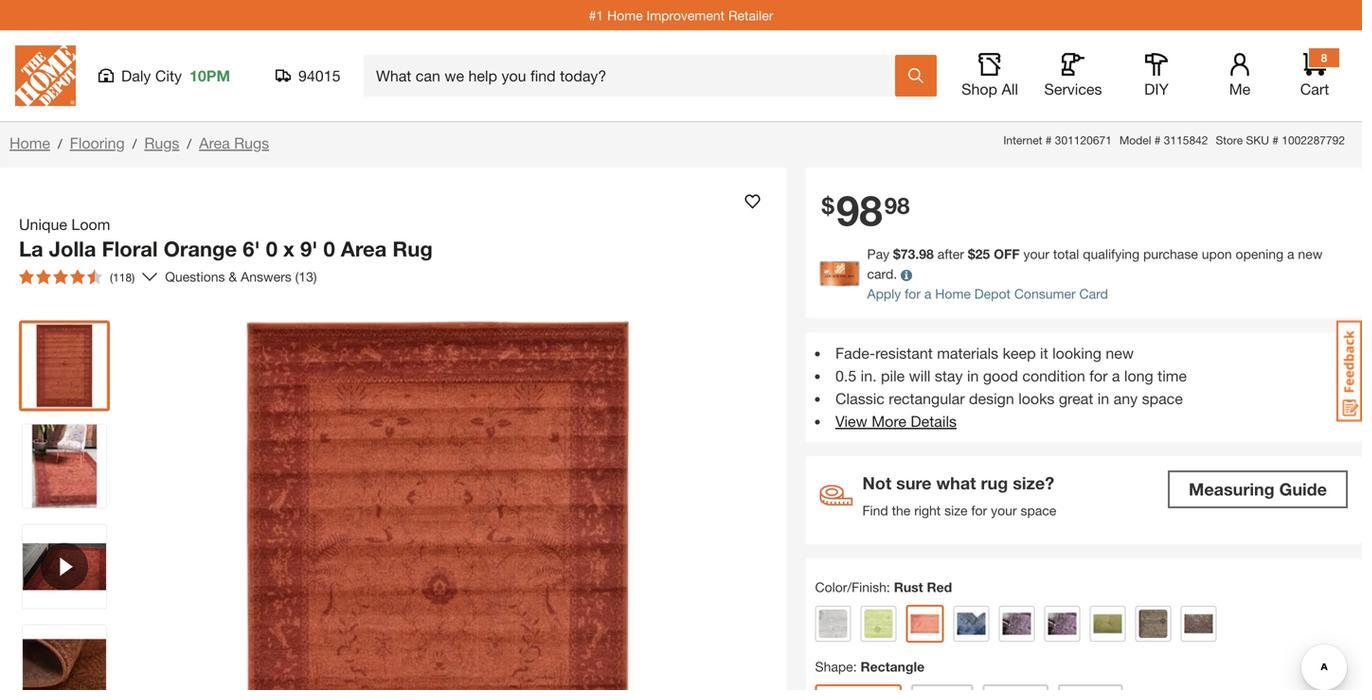 Task type: describe. For each thing, give the bounding box(es) containing it.
rust red unique loom area rugs 3115842 64.0 image
[[23, 324, 106, 408]]

0 horizontal spatial home
[[9, 134, 50, 152]]

0 horizontal spatial area
[[199, 134, 230, 152]]

1 0 from the left
[[266, 236, 278, 261]]

it
[[1040, 344, 1048, 362]]

2 0 from the left
[[323, 236, 335, 261]]

2 / from the left
[[132, 136, 137, 152]]

the home depot logo image
[[15, 45, 76, 106]]

color/finish : rust red
[[815, 580, 952, 595]]

details
[[911, 412, 957, 430]]

home link
[[9, 134, 50, 152]]

after
[[938, 246, 964, 262]]

design
[[969, 390, 1014, 408]]

resistant
[[875, 344, 933, 362]]

pay
[[867, 246, 890, 262]]

diy
[[1144, 80, 1169, 98]]

improvement
[[647, 7, 725, 23]]

measuring guide button
[[1168, 471, 1348, 509]]

area rugs link
[[199, 134, 269, 152]]

: for color/finish
[[887, 580, 890, 595]]

questions
[[165, 269, 225, 285]]

1 horizontal spatial $
[[893, 246, 901, 262]]

your total qualifying purchase upon opening a new card.
[[867, 246, 1323, 282]]

looking
[[1053, 344, 1102, 362]]

flooring link
[[70, 134, 125, 152]]

dark brown image
[[1185, 610, 1213, 638]]

1 rugs from the left
[[144, 134, 179, 152]]

shape
[[815, 659, 853, 675]]

right
[[914, 503, 941, 519]]

3 / from the left
[[187, 136, 191, 152]]

your inside not sure what rug size? find the right size for your space
[[991, 503, 1017, 519]]

internet # 301120671 model # 3115842 store sku # 1002287792
[[1004, 134, 1345, 147]]

not
[[863, 473, 892, 493]]

services button
[[1043, 53, 1104, 99]]

rust red unique loom area rugs 3115842 1d.2 image
[[23, 626, 106, 691]]

blue image
[[957, 610, 986, 638]]

view
[[836, 412, 868, 430]]

rectangle
[[861, 659, 925, 675]]

dark purple image
[[1003, 610, 1031, 638]]

25
[[975, 246, 990, 262]]

me button
[[1210, 53, 1270, 99]]

1 / from the left
[[58, 136, 62, 152]]

size?
[[1013, 473, 1055, 493]]

$ inside $ 98 98
[[822, 192, 834, 219]]

total
[[1053, 246, 1079, 262]]

area inside unique loom la jolla floral orange 6' 0 x 9' 0 area rug
[[341, 236, 387, 261]]

0 horizontal spatial for
[[905, 286, 921, 302]]

fade-resistant materials keep it looking new 0.5 in. pile will stay in good condition for a long time classic rectangular design looks great in any space view more details
[[836, 344, 1187, 430]]

8
[[1321, 51, 1328, 64]]

rectangular
[[889, 390, 965, 408]]

301120671
[[1055, 134, 1112, 147]]

diy button
[[1126, 53, 1187, 99]]

loom
[[71, 216, 110, 234]]

10pm
[[189, 67, 230, 85]]

a inside your total qualifying purchase upon opening a new card.
[[1287, 246, 1295, 262]]

purchase
[[1143, 246, 1198, 262]]

questions & answers (13)
[[165, 269, 317, 285]]

great
[[1059, 390, 1094, 408]]

94015 button
[[276, 66, 341, 85]]

1 horizontal spatial home
[[607, 7, 643, 23]]

depot
[[975, 286, 1011, 302]]

materials
[[937, 344, 999, 362]]

more
[[872, 412, 907, 430]]

any
[[1114, 390, 1138, 408]]

classic
[[836, 390, 885, 408]]

$ 98 98
[[822, 185, 910, 235]]

for inside not sure what rug size? find the right size for your space
[[971, 503, 987, 519]]

card.
[[867, 266, 897, 282]]

purple image
[[1048, 610, 1077, 638]]

space inside not sure what rug size? find the right size for your space
[[1021, 503, 1057, 519]]

pile
[[881, 367, 905, 385]]

sku
[[1246, 134, 1269, 147]]

red
[[927, 580, 952, 595]]

long
[[1124, 367, 1154, 385]]

(118) link
[[11, 262, 157, 292]]

flooring
[[70, 134, 125, 152]]

pay $ 73.98 after $ 25 off
[[867, 246, 1020, 262]]

x
[[283, 236, 294, 261]]

orange
[[164, 236, 237, 261]]

green image
[[1094, 610, 1122, 638]]

#1
[[589, 7, 604, 23]]

cart 8
[[1300, 51, 1329, 98]]

1 # from the left
[[1046, 134, 1052, 147]]

0 horizontal spatial 98
[[836, 185, 883, 235]]

1 vertical spatial in
[[1098, 390, 1110, 408]]

&
[[229, 269, 237, 285]]

your inside your total qualifying purchase upon opening a new card.
[[1024, 246, 1050, 262]]

the
[[892, 503, 911, 519]]

apply for a home depot consumer card link
[[867, 286, 1108, 302]]

answers
[[241, 269, 292, 285]]

what
[[936, 473, 976, 493]]

apply
[[867, 286, 901, 302]]

apply for a home depot consumer card
[[867, 286, 1108, 302]]



Task type: vqa. For each thing, say whether or not it's contained in the screenshot.
6308377021112 image at left
yes



Task type: locate. For each thing, give the bounding box(es) containing it.
feedback link image
[[1337, 320, 1362, 423]]

1 horizontal spatial area
[[341, 236, 387, 261]]

1 horizontal spatial :
[[887, 580, 890, 595]]

retailer
[[728, 7, 773, 23]]

new right opening
[[1298, 246, 1323, 262]]

a inside the fade-resistant materials keep it looking new 0.5 in. pile will stay in good condition for a long time classic rectangular design looks great in any space view more details
[[1112, 367, 1120, 385]]

for down info icon at the top right
[[905, 286, 921, 302]]

1 horizontal spatial rugs
[[234, 134, 269, 152]]

#
[[1046, 134, 1052, 147], [1155, 134, 1161, 147], [1273, 134, 1279, 147]]

$ right pay
[[893, 246, 901, 262]]

1 horizontal spatial in
[[1098, 390, 1110, 408]]

opening
[[1236, 246, 1284, 262]]

sure
[[896, 473, 932, 493]]

1 vertical spatial new
[[1106, 344, 1134, 362]]

1 vertical spatial :
[[853, 659, 857, 675]]

store
[[1216, 134, 1243, 147]]

rust red image
[[911, 610, 939, 638]]

# right internet
[[1046, 134, 1052, 147]]

area
[[199, 134, 230, 152], [341, 236, 387, 261]]

shape : rectangle
[[815, 659, 925, 675]]

(118)
[[110, 271, 135, 284]]

rust red unique loom area rugs 3115842 e1.1 image
[[23, 425, 106, 508]]

rugs right 'flooring' at the left
[[144, 134, 179, 152]]

$ right after
[[968, 246, 975, 262]]

0 vertical spatial in
[[967, 367, 979, 385]]

(118) button
[[11, 262, 142, 292]]

0 horizontal spatial :
[[853, 659, 857, 675]]

home left depot
[[935, 286, 971, 302]]

0 right 9' on the top of the page
[[323, 236, 335, 261]]

will
[[909, 367, 931, 385]]

new up long
[[1106, 344, 1134, 362]]

(13)
[[295, 269, 317, 285]]

home right #1
[[607, 7, 643, 23]]

guide
[[1280, 479, 1327, 500]]

2 # from the left
[[1155, 134, 1161, 147]]

card
[[1080, 286, 1108, 302]]

space inside the fade-resistant materials keep it looking new 0.5 in. pile will stay in good condition for a long time classic rectangular design looks great in any space view more details
[[1142, 390, 1183, 408]]

0 horizontal spatial 0
[[266, 236, 278, 261]]

rugs right rugs link on the left top of the page
[[234, 134, 269, 152]]

3 # from the left
[[1273, 134, 1279, 147]]

looks
[[1019, 390, 1055, 408]]

size
[[945, 503, 968, 519]]

info image
[[901, 270, 912, 281]]

keep
[[1003, 344, 1036, 362]]

#1 home improvement retailer
[[589, 7, 773, 23]]

in down materials
[[967, 367, 979, 385]]

1 horizontal spatial for
[[971, 503, 987, 519]]

time
[[1158, 367, 1187, 385]]

floral
[[102, 236, 158, 261]]

0 left x
[[266, 236, 278, 261]]

a right opening
[[1287, 246, 1295, 262]]

1 horizontal spatial a
[[1112, 367, 1120, 385]]

space
[[1142, 390, 1183, 408], [1021, 503, 1057, 519]]

internet
[[1004, 134, 1042, 147]]

unique
[[19, 216, 67, 234]]

new inside your total qualifying purchase upon opening a new card.
[[1298, 246, 1323, 262]]

home left 'flooring' at the left
[[9, 134, 50, 152]]

new
[[1298, 246, 1323, 262], [1106, 344, 1134, 362]]

1 horizontal spatial 98
[[885, 192, 910, 219]]

shop
[[962, 80, 998, 98]]

your left "total" on the right of page
[[1024, 246, 1050, 262]]

your
[[1024, 246, 1050, 262], [991, 503, 1017, 519]]

unique loom la jolla floral orange 6' 0 x 9' 0 area rug
[[19, 216, 433, 261]]

shop all button
[[960, 53, 1020, 99]]

# right sku
[[1273, 134, 1279, 147]]

not sure what rug size? find the right size for your space
[[863, 473, 1057, 519]]

0 horizontal spatial new
[[1106, 344, 1134, 362]]

fade-
[[836, 344, 875, 362]]

find
[[863, 503, 888, 519]]

stay
[[935, 367, 963, 385]]

for down 'looking'
[[1090, 367, 1108, 385]]

icon image
[[820, 485, 853, 507]]

in left any
[[1098, 390, 1110, 408]]

good
[[983, 367, 1018, 385]]

color/finish
[[815, 580, 887, 595]]

0 vertical spatial area
[[199, 134, 230, 152]]

rugs link
[[144, 134, 179, 152]]

space down size?
[[1021, 503, 1057, 519]]

rust
[[894, 580, 923, 595]]

brown image
[[1139, 610, 1168, 638]]

0 horizontal spatial /
[[58, 136, 62, 152]]

0 vertical spatial for
[[905, 286, 921, 302]]

2 horizontal spatial /
[[187, 136, 191, 152]]

1 horizontal spatial /
[[132, 136, 137, 152]]

0 horizontal spatial space
[[1021, 503, 1057, 519]]

space down time
[[1142, 390, 1183, 408]]

0 horizontal spatial in
[[967, 367, 979, 385]]

2 horizontal spatial $
[[968, 246, 975, 262]]

1 vertical spatial area
[[341, 236, 387, 261]]

1 vertical spatial for
[[1090, 367, 1108, 385]]

6'
[[243, 236, 260, 261]]

$ up apply now image
[[822, 192, 834, 219]]

1 horizontal spatial space
[[1142, 390, 1183, 408]]

0 vertical spatial :
[[887, 580, 890, 595]]

0
[[266, 236, 278, 261], [323, 236, 335, 261]]

a
[[1287, 246, 1295, 262], [925, 286, 932, 302], [1112, 367, 1120, 385]]

3115842
[[1164, 134, 1208, 147]]

0 horizontal spatial #
[[1046, 134, 1052, 147]]

condition
[[1023, 367, 1085, 385]]

for inside the fade-resistant materials keep it looking new 0.5 in. pile will stay in good condition for a long time classic rectangular design looks great in any space view more details
[[1090, 367, 1108, 385]]

/ left rugs link on the left top of the page
[[132, 136, 137, 152]]

2 horizontal spatial a
[[1287, 246, 1295, 262]]

2 vertical spatial home
[[935, 286, 971, 302]]

2 vertical spatial for
[[971, 503, 987, 519]]

/ right rugs link on the left top of the page
[[187, 136, 191, 152]]

light green image
[[864, 610, 893, 638]]

light gray image
[[819, 610, 847, 638]]

98
[[836, 185, 883, 235], [885, 192, 910, 219]]

2 horizontal spatial #
[[1273, 134, 1279, 147]]

off
[[994, 246, 1020, 262]]

1 horizontal spatial new
[[1298, 246, 1323, 262]]

1 horizontal spatial #
[[1155, 134, 1161, 147]]

0 vertical spatial home
[[607, 7, 643, 23]]

rug
[[393, 236, 433, 261]]

1 vertical spatial home
[[9, 134, 50, 152]]

1 horizontal spatial your
[[1024, 246, 1050, 262]]

2 horizontal spatial home
[[935, 286, 971, 302]]

apply now image
[[820, 262, 867, 287]]

: for shape
[[853, 659, 857, 675]]

area left 'rug'
[[341, 236, 387, 261]]

0 horizontal spatial your
[[991, 503, 1017, 519]]

new inside the fade-resistant materials keep it looking new 0.5 in. pile will stay in good condition for a long time classic rectangular design looks great in any space view more details
[[1106, 344, 1134, 362]]

/ right home link
[[58, 136, 62, 152]]

2 vertical spatial a
[[1112, 367, 1120, 385]]

qualifying
[[1083, 246, 1140, 262]]

0 horizontal spatial rugs
[[144, 134, 179, 152]]

cart
[[1300, 80, 1329, 98]]

4.5 stars image
[[19, 270, 102, 285]]

home / flooring / rugs / area rugs
[[9, 134, 269, 152]]

0 vertical spatial new
[[1298, 246, 1323, 262]]

9'
[[300, 236, 318, 261]]

1 vertical spatial space
[[1021, 503, 1057, 519]]

# right model
[[1155, 134, 1161, 147]]

0 vertical spatial space
[[1142, 390, 1183, 408]]

0.5
[[836, 367, 857, 385]]

0 horizontal spatial a
[[925, 286, 932, 302]]

for
[[905, 286, 921, 302], [1090, 367, 1108, 385], [971, 503, 987, 519]]

2 rugs from the left
[[234, 134, 269, 152]]

city
[[155, 67, 182, 85]]

: left rust
[[887, 580, 890, 595]]

0 horizontal spatial $
[[822, 192, 834, 219]]

your down "rug"
[[991, 503, 1017, 519]]

What can we help you find today? search field
[[376, 56, 894, 96]]

measuring guide
[[1189, 479, 1327, 500]]

area right rugs link on the left top of the page
[[199, 134, 230, 152]]

0 vertical spatial your
[[1024, 246, 1050, 262]]

daly city 10pm
[[121, 67, 230, 85]]

me
[[1229, 80, 1251, 98]]

1 horizontal spatial 0
[[323, 236, 335, 261]]

daly
[[121, 67, 151, 85]]

/
[[58, 136, 62, 152], [132, 136, 137, 152], [187, 136, 191, 152]]

6308377021112 image
[[23, 525, 106, 609]]

1 vertical spatial a
[[925, 286, 932, 302]]

services
[[1044, 80, 1102, 98]]

0 vertical spatial a
[[1287, 246, 1295, 262]]

2 horizontal spatial for
[[1090, 367, 1108, 385]]

: left rectangle
[[853, 659, 857, 675]]

unique loom link
[[19, 213, 118, 236]]

a left long
[[1112, 367, 1120, 385]]

shop all
[[962, 80, 1018, 98]]

in
[[967, 367, 979, 385], [1098, 390, 1110, 408]]

a down 73.98
[[925, 286, 932, 302]]

98 inside $ 98 98
[[885, 192, 910, 219]]

1 vertical spatial your
[[991, 503, 1017, 519]]

for right size
[[971, 503, 987, 519]]

upon
[[1202, 246, 1232, 262]]

jolla
[[49, 236, 96, 261]]

rug
[[981, 473, 1008, 493]]

all
[[1002, 80, 1018, 98]]

model
[[1120, 134, 1151, 147]]



